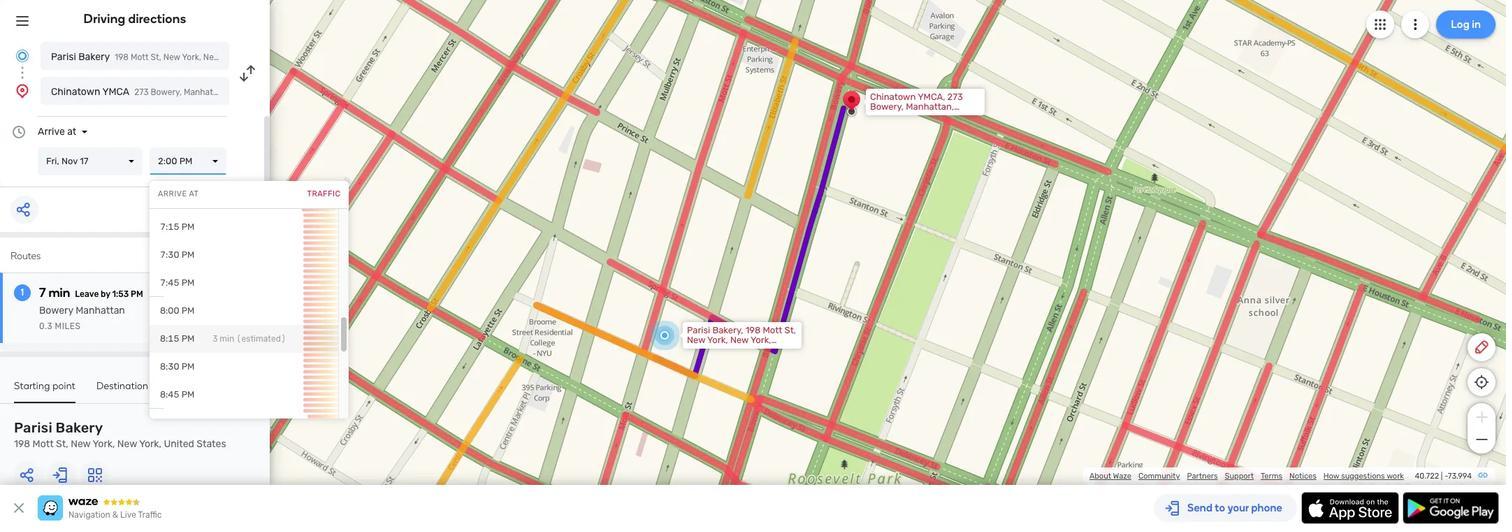 Task type: locate. For each thing, give the bounding box(es) containing it.
0 vertical spatial arrive at
[[38, 126, 76, 138]]

nov
[[61, 156, 78, 166]]

about
[[1090, 472, 1112, 481]]

terms
[[1261, 472, 1283, 481]]

&
[[112, 510, 118, 520]]

starting
[[14, 380, 50, 392]]

directions
[[128, 11, 186, 27]]

fri, nov 17
[[46, 156, 88, 166]]

fri,
[[46, 156, 59, 166]]

273 right ymca
[[134, 87, 149, 97]]

min right 3
[[220, 334, 234, 344]]

st, right bakery,
[[785, 325, 796, 336]]

273 for ymca,
[[948, 92, 963, 102]]

bowery, right ymca
[[151, 87, 182, 97]]

manhattan,
[[184, 87, 228, 97], [906, 101, 954, 112]]

0 vertical spatial parisi
[[51, 51, 76, 63]]

0 vertical spatial bakery
[[78, 51, 110, 63]]

1 horizontal spatial arrive
[[158, 190, 187, 199]]

arrive at up 7:15 pm
[[158, 190, 199, 199]]

1 horizontal spatial manhattan,
[[906, 101, 954, 112]]

40.722 | -73.994
[[1415, 472, 1472, 481]]

8:15 pm option
[[150, 325, 339, 353]]

8:30 pm option
[[150, 353, 339, 381]]

manhattan, inside chinatown ymca, 273 bowery, manhattan, united states
[[906, 101, 954, 112]]

198 right bakery,
[[746, 325, 761, 336]]

manhattan
[[76, 305, 125, 317]]

arrive at up fri,
[[38, 126, 76, 138]]

17
[[80, 156, 88, 166]]

1
[[21, 287, 24, 299]]

0 vertical spatial min
[[49, 285, 70, 301]]

2 vertical spatial mott
[[33, 438, 54, 450]]

273 inside the chinatown ymca 273 bowery, manhattan, united states
[[134, 87, 149, 97]]

starting point button
[[14, 380, 76, 403]]

waze
[[1113, 472, 1132, 481]]

states
[[271, 52, 297, 62], [258, 87, 284, 97], [901, 111, 928, 122], [718, 345, 745, 355], [197, 438, 226, 450]]

40.722
[[1415, 472, 1439, 481]]

pm for 8:00 pm
[[181, 305, 195, 316]]

location image
[[14, 82, 31, 99]]

support link
[[1225, 472, 1254, 481]]

bowery, left ymca,
[[870, 101, 904, 112]]

pm right 8:00
[[181, 305, 195, 316]]

198
[[115, 52, 129, 62], [746, 325, 761, 336], [14, 438, 30, 450]]

pm right 2:00
[[179, 156, 192, 166]]

1 vertical spatial parisi bakery 198 mott st, new york, new york, united states
[[14, 419, 226, 450]]

0 horizontal spatial arrive
[[38, 126, 65, 138]]

min inside 8:15 pm option
[[220, 334, 234, 344]]

link image
[[1478, 470, 1489, 481]]

1 vertical spatial at
[[189, 190, 199, 199]]

pm for 9:00 pm
[[181, 417, 195, 428]]

ymca
[[102, 86, 129, 98]]

mott down starting point button
[[33, 438, 54, 450]]

8:45 pm
[[160, 389, 195, 400]]

1:53
[[112, 289, 129, 299]]

parisi bakery 198 mott st, new york, new york, united states
[[51, 51, 297, 63], [14, 419, 226, 450]]

2:00 pm list box
[[150, 148, 226, 175]]

1 horizontal spatial 198
[[115, 52, 129, 62]]

arrive up 7:15
[[158, 190, 187, 199]]

pm inside 'option'
[[181, 278, 195, 288]]

about waze link
[[1090, 472, 1132, 481]]

parisi right current location icon
[[51, 51, 76, 63]]

2 horizontal spatial 198
[[746, 325, 761, 336]]

pm inside list box
[[179, 156, 192, 166]]

0.3
[[39, 322, 53, 331]]

manhattan, inside the chinatown ymca 273 bowery, manhattan, united states
[[184, 87, 228, 97]]

pm right "7:30"
[[181, 250, 195, 260]]

1 horizontal spatial st,
[[151, 52, 161, 62]]

0 horizontal spatial chinatown
[[51, 86, 100, 98]]

1 vertical spatial mott
[[763, 325, 783, 336]]

st,
[[151, 52, 161, 62], [785, 325, 796, 336], [56, 438, 68, 450]]

0 horizontal spatial min
[[49, 285, 70, 301]]

1 vertical spatial 198
[[746, 325, 761, 336]]

bowery, inside chinatown ymca, 273 bowery, manhattan, united states
[[870, 101, 904, 112]]

0 horizontal spatial arrive at
[[38, 126, 76, 138]]

chinatown inside chinatown ymca, 273 bowery, manhattan, united states
[[870, 92, 916, 102]]

bakery down 'point'
[[56, 419, 103, 436]]

bowery, inside the chinatown ymca 273 bowery, manhattan, united states
[[151, 87, 182, 97]]

parisi
[[51, 51, 76, 63], [687, 325, 710, 336], [14, 419, 52, 436]]

pm right 7:15
[[181, 222, 195, 232]]

273 for ymca
[[134, 87, 149, 97]]

0 horizontal spatial st,
[[56, 438, 68, 450]]

|
[[1441, 472, 1443, 481]]

at up nov
[[67, 126, 76, 138]]

273 inside chinatown ymca, 273 bowery, manhattan, united states
[[948, 92, 963, 102]]

198 down starting point button
[[14, 438, 30, 450]]

7:15 pm option
[[150, 213, 339, 241]]

min right the 7
[[49, 285, 70, 301]]

chinatown for ymca
[[51, 86, 100, 98]]

pm for 8:45 pm
[[181, 389, 195, 400]]

bowery,
[[151, 87, 182, 97], [870, 101, 904, 112]]

min for 3
[[220, 334, 234, 344]]

1 horizontal spatial mott
[[131, 52, 149, 62]]

mott
[[131, 52, 149, 62], [763, 325, 783, 336], [33, 438, 54, 450]]

1 horizontal spatial chinatown
[[870, 92, 916, 102]]

chinatown left ymca
[[51, 86, 100, 98]]

united
[[243, 52, 269, 62], [230, 87, 256, 97], [870, 111, 898, 122], [687, 345, 715, 355], [164, 438, 194, 450]]

2 horizontal spatial st,
[[785, 325, 796, 336]]

mott inside "parisi bakery, 198 mott st, new york, new york, united states"
[[763, 325, 783, 336]]

0 vertical spatial bowery,
[[151, 87, 182, 97]]

0 horizontal spatial mott
[[33, 438, 54, 450]]

parisi bakery 198 mott st, new york, new york, united states up the chinatown ymca 273 bowery, manhattan, united states
[[51, 51, 297, 63]]

destination button
[[97, 380, 148, 402]]

mott down driving directions in the left of the page
[[131, 52, 149, 62]]

chinatown
[[51, 86, 100, 98], [870, 92, 916, 102]]

1 vertical spatial manhattan,
[[906, 101, 954, 112]]

1 vertical spatial min
[[220, 334, 234, 344]]

273 right ymca,
[[948, 92, 963, 102]]

pm right 7:00
[[181, 194, 195, 204]]

bakery down 'driving' on the left of page
[[78, 51, 110, 63]]

pencil image
[[1474, 339, 1490, 356]]

pm for 8:30 pm
[[181, 361, 195, 372]]

pm right 9:00
[[181, 417, 195, 428]]

parisi bakery 198 mott st, new york, new york, united states down destination button
[[14, 419, 226, 450]]

arrive at
[[38, 126, 76, 138], [158, 190, 199, 199]]

pm right 8:45
[[181, 389, 195, 400]]

united inside "parisi bakery, 198 mott st, new york, new york, united states"
[[687, 345, 715, 355]]

at
[[67, 126, 76, 138], [189, 190, 199, 199]]

9:00 pm option
[[150, 409, 339, 437]]

198 up ymca
[[115, 52, 129, 62]]

arrive up fri,
[[38, 126, 65, 138]]

2:00 pm
[[158, 156, 192, 166]]

pm right 7:45
[[181, 278, 195, 288]]

0 horizontal spatial at
[[67, 126, 76, 138]]

1 vertical spatial st,
[[785, 325, 796, 336]]

pm right 8:30
[[181, 361, 195, 372]]

starting point
[[14, 380, 76, 392]]

2 horizontal spatial mott
[[763, 325, 783, 336]]

mott right bakery,
[[763, 325, 783, 336]]

8:15 pm
[[160, 333, 195, 344]]

about waze community partners support terms notices how suggestions work
[[1090, 472, 1404, 481]]

(estimated)
[[236, 334, 286, 344]]

0 vertical spatial manhattan,
[[184, 87, 228, 97]]

1 horizontal spatial min
[[220, 334, 234, 344]]

0 horizontal spatial 273
[[134, 87, 149, 97]]

1 horizontal spatial bowery,
[[870, 101, 904, 112]]

bowery manhattan 0.3 miles
[[39, 305, 125, 331]]

arrive
[[38, 126, 65, 138], [158, 190, 187, 199]]

st, up the chinatown ymca 273 bowery, manhattan, united states
[[151, 52, 161, 62]]

st, inside "parisi bakery, 198 mott st, new york, new york, united states"
[[785, 325, 796, 336]]

273
[[134, 87, 149, 97], [948, 92, 963, 102]]

0 vertical spatial traffic
[[307, 190, 341, 199]]

pm inside option
[[181, 194, 195, 204]]

1 horizontal spatial 273
[[948, 92, 963, 102]]

pm right 8:15
[[181, 333, 195, 344]]

0 vertical spatial parisi bakery 198 mott st, new york, new york, united states
[[51, 51, 297, 63]]

1 vertical spatial parisi
[[687, 325, 710, 336]]

bakery
[[78, 51, 110, 63], [56, 419, 103, 436]]

york,
[[182, 52, 201, 62], [222, 52, 241, 62], [707, 335, 728, 345], [751, 335, 772, 345], [93, 438, 115, 450], [139, 438, 162, 450]]

destination
[[97, 380, 148, 392]]

leave
[[75, 289, 99, 299]]

traffic
[[307, 190, 341, 199], [138, 510, 162, 520]]

9:00
[[160, 417, 179, 428]]

0 vertical spatial mott
[[131, 52, 149, 62]]

at right 7:00
[[189, 190, 199, 199]]

0 horizontal spatial manhattan,
[[184, 87, 228, 97]]

1 vertical spatial bowery,
[[870, 101, 904, 112]]

parisi left bakery,
[[687, 325, 710, 336]]

pm for 7:30 pm
[[181, 250, 195, 260]]

min
[[49, 285, 70, 301], [220, 334, 234, 344]]

8:00
[[160, 305, 179, 316]]

united inside the chinatown ymca 273 bowery, manhattan, united states
[[230, 87, 256, 97]]

3
[[213, 334, 218, 344]]

1 vertical spatial traffic
[[138, 510, 162, 520]]

0 horizontal spatial 198
[[14, 438, 30, 450]]

new
[[163, 52, 180, 62], [203, 52, 220, 62], [687, 335, 706, 345], [730, 335, 749, 345], [71, 438, 91, 450], [117, 438, 137, 450]]

7:30 pm option
[[150, 241, 339, 269]]

chinatown left ymca,
[[870, 92, 916, 102]]

8:30 pm
[[160, 361, 195, 372]]

0 horizontal spatial bowery,
[[151, 87, 182, 97]]

bowery, for ymca
[[151, 87, 182, 97]]

0 vertical spatial at
[[67, 126, 76, 138]]

terms link
[[1261, 472, 1283, 481]]

7:15
[[160, 222, 179, 232]]

1 horizontal spatial arrive at
[[158, 190, 199, 199]]

st, down starting point button
[[56, 438, 68, 450]]

pm
[[179, 156, 192, 166], [181, 194, 195, 204], [181, 222, 195, 232], [181, 250, 195, 260], [181, 278, 195, 288], [131, 289, 143, 299], [181, 305, 195, 316], [181, 333, 195, 344], [181, 361, 195, 372], [181, 389, 195, 400], [181, 417, 195, 428]]

pm right "1:53"
[[131, 289, 143, 299]]

parisi down starting point button
[[14, 419, 52, 436]]



Task type: vqa. For each thing, say whether or not it's contained in the screenshot.
the South
no



Task type: describe. For each thing, give the bounding box(es) containing it.
manhattan, for ymca
[[184, 87, 228, 97]]

states inside "parisi bakery, 198 mott st, new york, new york, united states"
[[718, 345, 745, 355]]

chinatown ymca 273 bowery, manhattan, united states
[[51, 86, 284, 98]]

7:45 pm option
[[150, 269, 339, 297]]

8:30
[[160, 361, 179, 372]]

7:00
[[160, 194, 179, 204]]

notices
[[1290, 472, 1317, 481]]

x image
[[10, 500, 27, 517]]

by
[[101, 289, 110, 299]]

7:30 pm
[[160, 250, 195, 260]]

navigation & live traffic
[[69, 510, 162, 520]]

73.994
[[1448, 472, 1472, 481]]

2:00
[[158, 156, 177, 166]]

1 horizontal spatial traffic
[[307, 190, 341, 199]]

driving
[[84, 11, 125, 27]]

3 min (estimated)
[[213, 334, 286, 344]]

work
[[1387, 472, 1404, 481]]

0 vertical spatial arrive
[[38, 126, 65, 138]]

ymca,
[[918, 92, 945, 102]]

live
[[120, 510, 136, 520]]

pm for 7:15 pm
[[181, 222, 195, 232]]

7
[[39, 285, 46, 301]]

parisi bakery, 198 mott st, new york, new york, united states
[[687, 325, 796, 355]]

chinatown for ymca,
[[870, 92, 916, 102]]

routes
[[10, 250, 41, 262]]

chinatown ymca, 273 bowery, manhattan, united states
[[870, 92, 963, 122]]

1 vertical spatial arrive at
[[158, 190, 199, 199]]

fri, nov 17 list box
[[38, 148, 143, 175]]

198 inside "parisi bakery, 198 mott st, new york, new york, united states"
[[746, 325, 761, 336]]

1 horizontal spatial at
[[189, 190, 199, 199]]

pm for 8:15 pm
[[181, 333, 195, 344]]

0 horizontal spatial traffic
[[138, 510, 162, 520]]

zoom in image
[[1473, 409, 1491, 426]]

partners
[[1187, 472, 1218, 481]]

suggestions
[[1342, 472, 1385, 481]]

united inside chinatown ymca, 273 bowery, manhattan, united states
[[870, 111, 898, 122]]

7:00 pm
[[160, 194, 195, 204]]

community
[[1139, 472, 1180, 481]]

7:15 pm
[[160, 222, 195, 232]]

9:00 pm
[[160, 417, 195, 428]]

bowery
[[39, 305, 73, 317]]

states inside the chinatown ymca 273 bowery, manhattan, united states
[[258, 87, 284, 97]]

1 vertical spatial bakery
[[56, 419, 103, 436]]

pm for 2:00 pm
[[179, 156, 192, 166]]

how
[[1324, 472, 1340, 481]]

7:00 pm option
[[150, 185, 339, 213]]

community link
[[1139, 472, 1180, 481]]

8:15
[[160, 333, 179, 344]]

manhattan, for ymca,
[[906, 101, 954, 112]]

states inside chinatown ymca, 273 bowery, manhattan, united states
[[901, 111, 928, 122]]

2 vertical spatial parisi
[[14, 419, 52, 436]]

pm inside "7 min leave by 1:53 pm"
[[131, 289, 143, 299]]

min for 7
[[49, 285, 70, 301]]

notices link
[[1290, 472, 1317, 481]]

bowery, for ymca,
[[870, 101, 904, 112]]

point
[[53, 380, 76, 392]]

support
[[1225, 472, 1254, 481]]

8:45
[[160, 389, 179, 400]]

8:45 pm option
[[150, 381, 339, 409]]

clock image
[[10, 124, 27, 141]]

pm for 7:45 pm
[[181, 278, 195, 288]]

bakery,
[[713, 325, 744, 336]]

7:45 pm
[[160, 278, 195, 288]]

pm for 7:00 pm
[[181, 194, 195, 204]]

0 vertical spatial st,
[[151, 52, 161, 62]]

parisi inside "parisi bakery, 198 mott st, new york, new york, united states"
[[687, 325, 710, 336]]

2 vertical spatial 198
[[14, 438, 30, 450]]

7:45
[[160, 278, 179, 288]]

-
[[1445, 472, 1448, 481]]

zoom out image
[[1473, 431, 1491, 448]]

7:30
[[160, 250, 179, 260]]

8:00 pm
[[160, 305, 195, 316]]

8:00 pm option
[[150, 297, 339, 325]]

7 min leave by 1:53 pm
[[39, 285, 143, 301]]

1 vertical spatial arrive
[[158, 190, 187, 199]]

partners link
[[1187, 472, 1218, 481]]

driving directions
[[84, 11, 186, 27]]

0 vertical spatial 198
[[115, 52, 129, 62]]

navigation
[[69, 510, 110, 520]]

2 vertical spatial st,
[[56, 438, 68, 450]]

miles
[[55, 322, 81, 331]]

current location image
[[14, 48, 31, 64]]

how suggestions work link
[[1324, 472, 1404, 481]]



